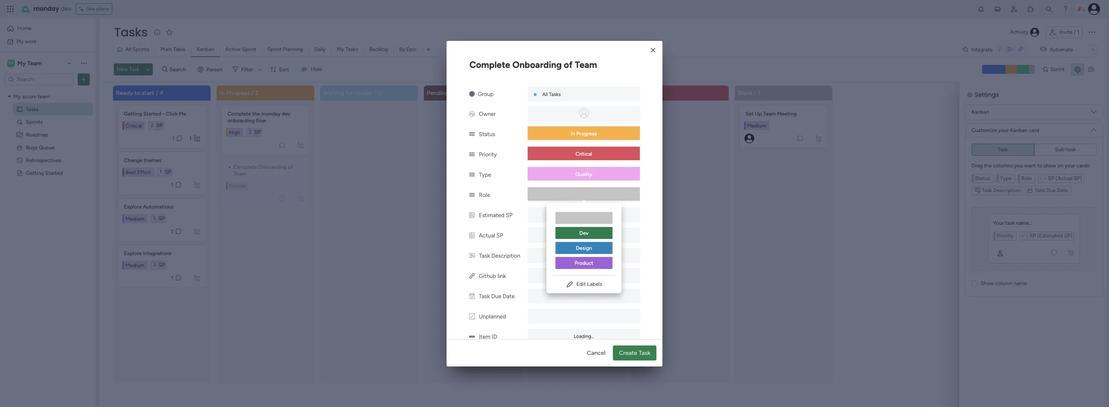 Task type: describe. For each thing, give the bounding box(es) containing it.
date inside complete onboarding of team dialog
[[503, 293, 515, 300]]

main
[[161, 46, 172, 53]]

monday for done
[[557, 111, 576, 117]]

waiting
[[323, 89, 344, 96]]

you for sp
[[1015, 162, 1024, 169]]

/ right review in the left top of the page
[[374, 89, 377, 96]]

main table button
[[155, 44, 191, 56]]

role
[[479, 192, 490, 199]]

show for (estimated sp)
[[1044, 179, 1056, 185]]

my for my team
[[17, 60, 26, 67]]

work
[[25, 38, 36, 45]]

set up team meeting
[[746, 111, 797, 117]]

open the sprint management board
[[539, 157, 610, 170]]

settings for (estimated sp)
[[975, 102, 999, 111]]

sp (actual sp) for sp
[[1049, 175, 1083, 182]]

started for getting started
[[45, 170, 63, 176]]

sort
[[279, 66, 289, 73]]

show for sp
[[1044, 162, 1057, 169]]

dev for in progress / 2
[[282, 111, 291, 117]]

team inside "workspace selection" element
[[27, 60, 42, 67]]

description for sp
[[994, 187, 1021, 194]]

sub- for (estimated sp)
[[1055, 162, 1067, 169]]

sub-task for sp
[[1055, 146, 1077, 153]]

2 down getting started - click me
[[151, 122, 154, 129]]

collapse board header image
[[1091, 47, 1097, 53]]

table
[[173, 46, 186, 53]]

edit
[[577, 281, 586, 288]]

sub- for sp
[[1055, 146, 1067, 153]]

by
[[399, 46, 405, 53]]

card for sp
[[1029, 127, 1040, 134]]

effort
[[137, 169, 151, 175]]

v2 search image
[[162, 65, 168, 74]]

drag the columns you want to show on your cards: for sp
[[972, 162, 1091, 169]]

1 (estimated from the top
[[1038, 233, 1063, 239]]

list box inside complete onboarding of team dialog
[[547, 206, 622, 275]]

2 down arrow down icon
[[255, 89, 259, 96]]

complete for complete the monday dev onboarding flow
[[228, 111, 251, 117]]

my for my tasks
[[337, 46, 344, 53]]

queue
[[39, 144, 55, 151]]

home button
[[5, 23, 81, 35]]

settings for sp
[[975, 90, 1000, 99]]

option for list box containing my scrum team
[[0, 90, 96, 91]]

angle down image
[[146, 67, 150, 72]]

flow
[[256, 117, 266, 124]]

customize for sp
[[972, 127, 998, 134]]

(actual for (estimated sp)
[[1056, 191, 1073, 198]]

date for (estimated sp)
[[1057, 203, 1068, 210]]

onboarding
[[228, 117, 255, 124]]

getting for getting started - click me
[[124, 111, 142, 117]]

/ down filter
[[251, 89, 254, 96]]

roadmap
[[26, 132, 48, 138]]

explore automations
[[124, 204, 174, 210]]

(actual for sp
[[1056, 175, 1073, 182]]

to for sp
[[1038, 162, 1043, 169]]

maria williams image inside main content
[[745, 134, 755, 143]]

help image
[[1062, 5, 1070, 13]]

main content containing settings
[[100, 82, 1110, 408]]

2 right the done
[[551, 89, 554, 96]]

done / 2
[[531, 89, 554, 96]]

medium for integrations
[[125, 262, 145, 269]]

a
[[553, 111, 556, 117]]

monday for in progress
[[262, 111, 281, 117]]

integrations
[[143, 250, 172, 257]]

all for all sprints
[[125, 46, 131, 53]]

v2 status image for role
[[469, 192, 475, 199]]

you for (estimated sp)
[[1015, 179, 1023, 185]]

all sprints
[[125, 46, 149, 53]]

product
[[575, 260, 594, 267]]

v2 status image for status
[[469, 131, 475, 138]]

team
[[38, 93, 50, 100]]

filter
[[241, 66, 253, 73]]

workspace selection element
[[7, 59, 43, 68]]

2 sp for /
[[151, 122, 163, 129]]

complete onboarding of team
[[470, 59, 597, 70]]

deploy
[[451, 89, 470, 96]]

due for sp
[[1047, 187, 1056, 194]]

drag for (estimated sp)
[[972, 179, 983, 185]]

progress for in progress
[[577, 131, 597, 137]]

v2 checkbox image
[[469, 313, 475, 320]]

unplanned
[[479, 313, 506, 320]]

explore for explore automations
[[124, 204, 142, 210]]

kanban inside kanban button
[[197, 46, 214, 53]]

edit labels button
[[553, 279, 616, 291]]

0 vertical spatial 1 sp
[[566, 122, 577, 129]]

bugs queue
[[26, 144, 55, 151]]

v2 multiple person column image
[[469, 111, 475, 117]]

actual
[[479, 232, 495, 239]]

ready to start / 4
[[116, 89, 163, 96]]

dev
[[580, 230, 589, 236]]

my work button
[[5, 36, 81, 48]]

status
[[479, 131, 496, 138]]

person button
[[194, 64, 227, 76]]

active sprint
[[226, 46, 256, 53]]

change
[[124, 157, 142, 164]]

search everything image
[[1046, 5, 1053, 13]]

in for in progress
[[571, 131, 575, 137]]

inbox image
[[994, 5, 1002, 13]]

type
[[479, 171, 492, 178]]

labels
[[587, 281, 602, 288]]

dapulse numbers column image
[[469, 212, 475, 219]]

workspace image
[[7, 59, 15, 67]]

task description inside complete onboarding of team dialog
[[479, 253, 521, 259]]

critical inside complete onboarding of team dialog
[[576, 151, 592, 157]]

tasks down my scrum team
[[26, 106, 39, 113]]

my tasks button
[[331, 44, 364, 56]]

Search field
[[168, 64, 190, 75]]

list box for in progress
[[221, 102, 310, 209]]

getting started
[[26, 170, 63, 176]]

bugs
[[26, 144, 38, 151]]

sprint button
[[1040, 64, 1068, 76]]

create
[[619, 350, 638, 357]]

all sprints button
[[114, 44, 155, 56]]

new task
[[117, 66, 139, 73]]

the inside open the sprint management board
[[553, 157, 561, 164]]

show for (estimated sp)
[[981, 297, 994, 303]]

/ inside button
[[1075, 29, 1077, 35]]

tasks inside complete onboarding of team dialog
[[549, 91, 561, 97]]

list box for done
[[532, 102, 621, 202]]

cards: for sp
[[1077, 162, 1091, 169]]

-
[[163, 111, 165, 117]]

dapulse numbers column image
[[469, 232, 475, 239]]

best
[[125, 169, 136, 175]]

sprint planning button
[[262, 44, 309, 56]]

Tasks field
[[112, 24, 150, 41]]

2 horizontal spatial team
[[764, 111, 776, 117]]

dapulse date column image
[[469, 293, 475, 300]]

getting started - click me
[[124, 111, 186, 117]]

backlog button
[[364, 44, 394, 56]]

show for sp
[[981, 280, 995, 287]]

design option
[[556, 242, 613, 254]]

0 vertical spatial to
[[135, 89, 140, 96]]

all for all tasks
[[543, 91, 548, 97]]

by epic
[[399, 46, 417, 53]]

your for sp
[[994, 220, 1004, 227]]

1 sp for done / 2
[[560, 176, 572, 182]]

option for list box containing dev
[[556, 212, 613, 224]]

done
[[531, 89, 545, 96]]

(estimated sp)
[[1036, 249, 1073, 255]]

sprint
[[562, 157, 576, 164]]

set
[[746, 111, 754, 117]]

complete onboarding of team dialog
[[447, 41, 663, 408]]

sort button
[[267, 64, 294, 76]]

themes
[[144, 157, 161, 164]]

start
[[142, 89, 154, 96]]

see plans
[[86, 6, 109, 12]]

board
[[539, 164, 552, 170]]

plans
[[96, 6, 109, 12]]

task description for (estimated sp)
[[982, 203, 1021, 210]]

actual sp
[[479, 232, 503, 239]]

open for open the sprint management board
[[539, 157, 552, 164]]

of
[[564, 59, 573, 70]]

item id
[[479, 334, 497, 341]]

0 horizontal spatial dev
[[61, 5, 72, 13]]

filter button
[[229, 64, 265, 76]]

0 vertical spatial medium
[[748, 122, 767, 129]]

due for (estimated sp)
[[1046, 203, 1056, 210]]

cards: for (estimated sp)
[[1077, 179, 1091, 185]]

edit labels
[[577, 281, 602, 288]]

my scrum team
[[14, 93, 50, 100]]

the inside complete the monday dev onboarding flow
[[252, 111, 260, 117]]

sp (actual sp) for (estimated sp)
[[1048, 191, 1082, 198]]

my for my work
[[17, 38, 24, 45]]

high for onboarding
[[229, 129, 240, 136]]

name... for sp
[[1017, 220, 1033, 227]]

4
[[160, 89, 163, 96]]

3
[[153, 262, 156, 268]]

scrum
[[22, 93, 37, 100]]

sub-task button for (estimated sp)
[[1035, 160, 1097, 172]]

item
[[479, 334, 491, 341]]

sp (estimated sp)
[[1030, 233, 1073, 239]]

sub-task for (estimated sp)
[[1055, 162, 1076, 169]]

cancel button
[[581, 346, 612, 361]]

select product image
[[7, 5, 14, 13]]

add to favorites image
[[166, 28, 173, 36]]

product option
[[556, 257, 613, 269]]

active sprint button
[[220, 44, 262, 56]]

my for my scrum team
[[14, 93, 21, 100]]

id
[[492, 334, 497, 341]]

priority
[[479, 151, 497, 158]]



Task type: locate. For each thing, give the bounding box(es) containing it.
blank
[[738, 89, 753, 96]]

new task button
[[114, 64, 142, 76]]

0 vertical spatial high
[[229, 129, 240, 136]]

/ right deploy
[[471, 89, 474, 96]]

maria williams image right help icon
[[1089, 3, 1101, 15]]

monday dev
[[33, 5, 72, 13]]

name for (estimated sp)
[[1014, 297, 1027, 303]]

high down board
[[540, 176, 551, 182]]

cancel
[[587, 350, 606, 357]]

my
[[17, 38, 24, 45], [337, 46, 344, 53], [17, 60, 26, 67], [14, 93, 21, 100]]

explore left integrations
[[124, 250, 142, 257]]

2 v2 status image from the top
[[469, 151, 475, 158]]

activity
[[1011, 29, 1029, 35]]

in down person
[[220, 89, 225, 96]]

0 vertical spatial settings
[[975, 90, 1000, 99]]

my inside list box
[[14, 93, 21, 100]]

1 vertical spatial option
[[556, 212, 613, 224]]

task
[[1067, 146, 1077, 153], [1067, 162, 1076, 169], [1006, 220, 1015, 227], [1006, 236, 1015, 243]]

0 vertical spatial customize your kanban card
[[972, 127, 1040, 134]]

dapulse integrations image
[[963, 47, 969, 52]]

all down tasks "field"
[[125, 46, 131, 53]]

tasks inside button
[[346, 46, 358, 53]]

1 horizontal spatial started
[[143, 111, 161, 117]]

0 horizontal spatial started
[[45, 170, 63, 176]]

0 vertical spatial complete
[[470, 59, 511, 70]]

Search in workspace field
[[16, 75, 63, 84]]

1 sp down themes
[[160, 169, 171, 175]]

0 vertical spatial task description
[[982, 187, 1021, 194]]

monday
[[33, 5, 59, 13], [262, 111, 281, 117], [557, 111, 576, 117]]

v2 long text column image
[[469, 253, 475, 259]]

your task name... for (estimated sp)
[[994, 236, 1033, 243]]

started for getting started - click me
[[143, 111, 161, 117]]

dev option
[[556, 227, 613, 239]]

0 horizontal spatial complete
[[228, 111, 251, 117]]

for
[[346, 89, 354, 96]]

v2 pulse id image
[[469, 334, 475, 341]]

2 sub-task from the top
[[1055, 162, 1076, 169]]

row group inside main content
[[112, 85, 837, 408]]

1 vertical spatial your
[[994, 236, 1004, 243]]

sprint for sprint planning
[[268, 46, 282, 53]]

my team
[[17, 60, 42, 67]]

1 public board image from the top
[[16, 106, 23, 113]]

row group containing ready to start
[[112, 85, 837, 408]]

drag
[[972, 162, 983, 169], [972, 179, 983, 185]]

1 vertical spatial your task name...
[[994, 236, 1033, 243]]

list box containing complete the monday dev onboarding flow
[[221, 102, 310, 209]]

0 vertical spatial (actual
[[1056, 175, 1073, 182]]

1
[[1078, 29, 1080, 35], [758, 89, 761, 96], [566, 122, 568, 129], [172, 135, 174, 142], [189, 135, 192, 142], [160, 169, 162, 175], [560, 176, 562, 182], [171, 182, 173, 188], [171, 228, 173, 235], [171, 275, 173, 281]]

2 (estimated from the top
[[1038, 249, 1063, 255]]

0 horizontal spatial sprint
[[242, 46, 256, 53]]

group
[[478, 91, 494, 97]]

0 horizontal spatial high
[[229, 129, 240, 136]]

getting down ready to start / 4
[[124, 111, 142, 117]]

tasks left 'backlog'
[[346, 46, 358, 53]]

sub-
[[1055, 146, 1067, 153], [1055, 162, 1067, 169]]

task due date inside complete onboarding of team dialog
[[479, 293, 515, 300]]

1 your task name... from the top
[[994, 220, 1033, 227]]

team up search in workspace field
[[27, 60, 42, 67]]

complete inside dialog
[[470, 59, 511, 70]]

automations
[[143, 204, 174, 210]]

in progress / 2
[[220, 89, 259, 96]]

new
[[117, 66, 128, 73]]

0 horizontal spatial getting
[[26, 170, 44, 176]]

getting down retrospectives
[[26, 170, 44, 176]]

sprints
[[133, 46, 149, 53], [26, 119, 43, 125]]

dev for done / 2
[[577, 111, 586, 117]]

customize your kanban card for (estimated sp)
[[972, 143, 1039, 150]]

ready
[[116, 89, 133, 96]]

date for sp
[[1058, 187, 1069, 194]]

tasks right the done
[[549, 91, 561, 97]]

tasks up all sprints 'button'
[[114, 24, 148, 41]]

complete the monday dev onboarding flow
[[228, 111, 292, 124]]

v2 status image left role
[[469, 192, 475, 199]]

/ left 4
[[156, 89, 158, 96]]

0 vertical spatial (estimated
[[1038, 233, 1063, 239]]

public board image for tasks
[[16, 106, 23, 113]]

1 inside button
[[1078, 29, 1080, 35]]

complete for complete onboarding of team
[[470, 59, 511, 70]]

1 horizontal spatial sprint
[[268, 46, 282, 53]]

show
[[1044, 162, 1057, 169], [1044, 179, 1056, 185]]

in for in progress / 2
[[220, 89, 225, 96]]

1 vertical spatial explore
[[124, 250, 142, 257]]

0 vertical spatial show column name
[[981, 280, 1027, 287]]

1 sub- from the top
[[1055, 146, 1067, 153]]

0 horizontal spatial sprints
[[26, 119, 43, 125]]

(estimated
[[1038, 233, 1063, 239], [1038, 249, 1063, 255]]

1 v2 status image from the top
[[469, 131, 475, 138]]

apps image
[[1027, 5, 1035, 13]]

you
[[1015, 162, 1024, 169], [1015, 179, 1023, 185]]

pending deploy / 0
[[427, 89, 479, 96]]

want for (estimated sp)
[[1025, 179, 1036, 185]]

0 vertical spatial column
[[996, 280, 1013, 287]]

1 sp
[[566, 122, 577, 129], [160, 169, 171, 175], [560, 176, 572, 182]]

all inside 'button'
[[125, 46, 131, 53]]

to for (estimated sp)
[[1037, 179, 1043, 185]]

onboarding
[[513, 59, 562, 70]]

1 explore from the top
[[124, 204, 142, 210]]

arrow down image
[[256, 65, 265, 74]]

invite / 1
[[1060, 29, 1080, 35]]

team right of
[[575, 59, 597, 70]]

change themes
[[124, 157, 161, 164]]

v2 sun image
[[469, 91, 475, 97]]

0 vertical spatial task due date
[[1035, 187, 1069, 194]]

me
[[179, 111, 186, 117]]

1 vertical spatial you
[[1015, 179, 1023, 185]]

team inside complete onboarding of team dialog
[[575, 59, 597, 70]]

columns
[[994, 162, 1014, 169], [993, 179, 1013, 185]]

sprint inside active sprint button
[[242, 46, 256, 53]]

4 v2 status image from the top
[[469, 192, 475, 199]]

2 your task name... from the top
[[994, 236, 1033, 243]]

waiting for review / 0
[[323, 89, 382, 96]]

0 vertical spatial on
[[1058, 162, 1064, 169]]

1 vertical spatial show
[[981, 297, 994, 303]]

in inside dialog
[[571, 131, 575, 137]]

my inside "workspace selection" element
[[17, 60, 26, 67]]

1 vertical spatial drag the columns you want to show on your cards:
[[972, 179, 1091, 185]]

all down onboarding at the top of the page
[[543, 91, 548, 97]]

list box for ready to start
[[118, 102, 206, 288]]

row group
[[112, 85, 837, 408]]

3 sp
[[153, 262, 165, 268]]

main content
[[100, 82, 1110, 408]]

your task name...
[[994, 220, 1033, 227], [994, 236, 1033, 243]]

explore left "automations"
[[124, 204, 142, 210]]

v2 status image left the priority
[[469, 151, 475, 158]]

show column name for sp
[[981, 280, 1027, 287]]

0 vertical spatial show
[[1044, 162, 1057, 169]]

epic
[[407, 46, 417, 53]]

link
[[498, 273, 506, 280]]

option up the dev option
[[556, 212, 613, 224]]

1 vertical spatial sub-task button
[[1035, 160, 1097, 172]]

2 sp
[[151, 122, 163, 129], [249, 129, 261, 135]]

m
[[9, 60, 13, 66]]

card for (estimated sp)
[[1029, 143, 1039, 150]]

1 sp for ready to start / 4
[[160, 169, 171, 175]]

1 vertical spatial description
[[994, 203, 1021, 210]]

list box
[[0, 89, 96, 281], [118, 102, 206, 288], [221, 102, 310, 209], [532, 102, 621, 202], [547, 206, 622, 275]]

1 horizontal spatial complete
[[470, 59, 511, 70]]

sprint down automate
[[1051, 66, 1065, 73]]

1 sp down open a monday dev account
[[566, 122, 577, 129]]

getting
[[124, 111, 142, 117], [26, 170, 44, 176]]

list box containing getting started - click me
[[118, 102, 206, 288]]

dev inside complete the monday dev onboarding flow
[[282, 111, 291, 117]]

0 horizontal spatial maria williams image
[[745, 134, 755, 143]]

backlog
[[370, 46, 388, 53]]

1 horizontal spatial getting
[[124, 111, 142, 117]]

account
[[587, 111, 607, 117]]

sub-task
[[1055, 146, 1077, 153], [1055, 162, 1076, 169]]

monday up the flow
[[262, 111, 281, 117]]

monday up home button
[[33, 5, 59, 13]]

my right caret down icon at the top left of the page
[[14, 93, 21, 100]]

due inside complete onboarding of team dialog
[[492, 293, 502, 300]]

medium down up
[[748, 122, 767, 129]]

1 horizontal spatial sprints
[[133, 46, 149, 53]]

my tasks
[[337, 46, 358, 53]]

2 horizontal spatial dev
[[577, 111, 586, 117]]

sprint for sprint
[[1051, 66, 1065, 73]]

1 horizontal spatial dev
[[282, 111, 291, 117]]

getting for getting started
[[26, 170, 44, 176]]

on for sp
[[1058, 162, 1064, 169]]

3 v2 status image from the top
[[469, 171, 475, 178]]

cards:
[[1077, 162, 1091, 169], [1077, 179, 1091, 185]]

customize for (estimated sp)
[[972, 143, 997, 150]]

2 explore from the top
[[124, 250, 142, 257]]

add view image
[[427, 47, 430, 52]]

your for (estimated sp)
[[994, 236, 1004, 243]]

open left 'a'
[[539, 111, 552, 117]]

/ right the blank
[[754, 89, 757, 96]]

review
[[355, 89, 373, 96]]

1 horizontal spatial all
[[543, 91, 548, 97]]

0 vertical spatial sp (actual sp)
[[1049, 175, 1083, 182]]

high for board
[[540, 176, 551, 182]]

1 sp down open the sprint management board
[[560, 176, 572, 182]]

progress inside main content
[[226, 89, 250, 96]]

1 vertical spatial column
[[995, 297, 1013, 303]]

sprint left planning
[[268, 46, 282, 53]]

in down open a monday dev account
[[571, 131, 575, 137]]

1 vertical spatial getting
[[26, 170, 44, 176]]

1 vertical spatial sp (actual sp)
[[1048, 191, 1082, 198]]

1 sub-task from the top
[[1055, 146, 1077, 153]]

list box containing dev
[[547, 206, 622, 275]]

0 vertical spatial in
[[220, 89, 225, 96]]

show column name for (estimated sp)
[[981, 297, 1027, 303]]

medium down explore integrations
[[125, 262, 145, 269]]

5 sp
[[153, 215, 165, 222]]

2 horizontal spatial sprint
[[1051, 66, 1065, 73]]

monday right 'a'
[[557, 111, 576, 117]]

explore for explore integrations
[[124, 250, 142, 257]]

2 down "onboarding"
[[249, 129, 252, 135]]

2 sub- from the top
[[1055, 162, 1067, 169]]

progress for in progress / 2
[[226, 89, 250, 96]]

1 horizontal spatial option
[[556, 212, 613, 224]]

2 vertical spatial to
[[1037, 179, 1043, 185]]

0 vertical spatial public board image
[[16, 106, 23, 113]]

1 vertical spatial 1 sp
[[160, 169, 171, 175]]

/ right the done
[[547, 89, 549, 96]]

1 your from the top
[[994, 220, 1004, 227]]

name... for (estimated sp)
[[1017, 236, 1033, 243]]

1 vertical spatial started
[[45, 170, 63, 176]]

estimated sp
[[479, 212, 513, 219]]

kanban button
[[191, 44, 220, 56]]

columns for (estimated sp)
[[993, 179, 1013, 185]]

1 vertical spatial open
[[539, 157, 552, 164]]

1 vertical spatial name...
[[1017, 236, 1033, 243]]

2 sub-task button from the top
[[1035, 160, 1097, 172]]

customize your kanban card for sp
[[972, 127, 1040, 134]]

complete up "onboarding"
[[228, 111, 251, 117]]

your
[[999, 127, 1009, 134], [998, 143, 1009, 150], [1065, 162, 1076, 169], [1065, 179, 1075, 185]]

list box containing my scrum team
[[0, 89, 96, 281]]

meeting
[[778, 111, 797, 117]]

sprint right active
[[242, 46, 256, 53]]

public board image for getting started
[[16, 170, 23, 177]]

my work
[[17, 38, 36, 45]]

1 vertical spatial want
[[1025, 179, 1036, 185]]

0 vertical spatial description
[[994, 187, 1021, 194]]

sprints inside 'button'
[[133, 46, 149, 53]]

my right workspace icon
[[17, 60, 26, 67]]

v2 status image left the type
[[469, 171, 475, 178]]

1 vertical spatial columns
[[993, 179, 1013, 185]]

description inside complete onboarding of team dialog
[[492, 253, 521, 259]]

create task
[[619, 350, 651, 357]]

0 vertical spatial you
[[1015, 162, 1024, 169]]

task description for sp
[[982, 187, 1021, 194]]

v2 status image
[[469, 131, 475, 138], [469, 151, 475, 158], [469, 171, 475, 178], [469, 192, 475, 199]]

1 horizontal spatial 0
[[475, 89, 479, 96]]

close image
[[651, 48, 656, 53]]

progress down 'filter' popup button
[[226, 89, 250, 96]]

task due date for sp
[[1035, 187, 1069, 194]]

0 horizontal spatial all
[[125, 46, 131, 53]]

/ right invite
[[1075, 29, 1077, 35]]

0 right review in the left top of the page
[[378, 89, 382, 96]]

0 vertical spatial explore
[[124, 204, 142, 210]]

notifications image
[[978, 5, 985, 13]]

2 open from the top
[[539, 157, 552, 164]]

2 public board image from the top
[[16, 170, 23, 177]]

0 vertical spatial show
[[981, 280, 995, 287]]

getting inside main content
[[124, 111, 142, 117]]

v2 link column image
[[469, 273, 475, 280]]

integrate
[[972, 46, 993, 53]]

sp)
[[1074, 175, 1083, 182], [1074, 191, 1082, 198], [1065, 233, 1073, 239], [1065, 249, 1073, 255]]

want for sp
[[1025, 162, 1037, 169]]

high
[[229, 129, 240, 136], [540, 176, 551, 182]]

sprints up roadmap
[[26, 119, 43, 125]]

0 vertical spatial option
[[0, 90, 96, 91]]

list box containing open a monday dev account
[[532, 102, 621, 202]]

(estimated up the (estimated sp)
[[1038, 233, 1063, 239]]

open inside open the sprint management board
[[539, 157, 552, 164]]

started down retrospectives
[[45, 170, 63, 176]]

1 vertical spatial show column name
[[981, 297, 1027, 303]]

1 vertical spatial show
[[1044, 179, 1056, 185]]

medium down explore automations
[[125, 216, 145, 222]]

design
[[576, 245, 592, 252]]

maria williams image down set
[[745, 134, 755, 143]]

1 horizontal spatial progress
[[577, 131, 597, 137]]

task description
[[982, 187, 1021, 194], [982, 203, 1021, 210], [479, 253, 521, 259]]

1 vertical spatial medium
[[125, 216, 145, 222]]

autopilot image
[[1041, 44, 1047, 54]]

team
[[575, 59, 597, 70], [27, 60, 42, 67], [764, 111, 776, 117]]

0 horizontal spatial monday
[[33, 5, 59, 13]]

0 vertical spatial cards:
[[1077, 162, 1091, 169]]

0 vertical spatial drag the columns you want to show on your cards:
[[972, 162, 1091, 169]]

invite / 1 button
[[1046, 26, 1083, 38]]

sub-task button for sp
[[1035, 144, 1097, 156]]

open for open a monday dev account
[[539, 111, 552, 117]]

v2 status image for priority
[[469, 151, 475, 158]]

columns for sp
[[994, 162, 1014, 169]]

1 vertical spatial progress
[[577, 131, 597, 137]]

progress inside complete onboarding of team dialog
[[577, 131, 597, 137]]

2 your from the top
[[994, 236, 1004, 243]]

loading...
[[574, 334, 595, 339]]

1 0 from the left
[[378, 89, 382, 96]]

drag the columns you want to show on your cards: for (estimated sp)
[[972, 179, 1091, 185]]

public board image left getting started
[[16, 170, 23, 177]]

activity button
[[1008, 26, 1043, 38]]

started left the -
[[143, 111, 161, 117]]

1 sub-task button from the top
[[1035, 144, 1097, 156]]

0 right deploy
[[475, 89, 479, 96]]

customize your kanban card
[[972, 127, 1040, 134], [972, 143, 1039, 150]]

2 vertical spatial medium
[[125, 262, 145, 269]]

progress down account
[[577, 131, 597, 137]]

0 vertical spatial progress
[[226, 89, 250, 96]]

(actual
[[1056, 175, 1073, 182], [1056, 191, 1073, 198]]

public board image
[[16, 106, 23, 113], [16, 170, 23, 177]]

1 vertical spatial card
[[1029, 143, 1039, 150]]

2 sp down getting started - click me
[[151, 122, 163, 129]]

task due date for (estimated sp)
[[1035, 203, 1068, 210]]

medium for automations
[[125, 216, 145, 222]]

v2 status image for type
[[469, 171, 475, 178]]

name for sp
[[1014, 280, 1027, 287]]

in progress
[[571, 131, 597, 137]]

all inside complete onboarding of team dialog
[[543, 91, 548, 97]]

complete inside complete the monday dev onboarding flow
[[228, 111, 251, 117]]

open a monday dev account
[[539, 111, 607, 117]]

invite members image
[[1011, 5, 1018, 13]]

2 0 from the left
[[475, 89, 479, 96]]

1 vertical spatial (actual
[[1056, 191, 1073, 198]]

public board image down scrum
[[16, 106, 23, 113]]

maria williams image
[[1089, 3, 1101, 15], [745, 134, 755, 143]]

description for (estimated sp)
[[994, 203, 1021, 210]]

daily
[[314, 46, 326, 53]]

v2 status image left status
[[469, 131, 475, 138]]

retrospectives
[[26, 157, 61, 164]]

team right up
[[764, 111, 776, 117]]

0 vertical spatial customize
[[972, 127, 998, 134]]

0 vertical spatial due
[[1047, 187, 1056, 194]]

github link
[[479, 273, 506, 280]]

1 vertical spatial sub-
[[1055, 162, 1067, 169]]

2 vertical spatial due
[[492, 293, 502, 300]]

github
[[479, 273, 496, 280]]

0 vertical spatial 2 sp
[[151, 122, 163, 129]]

1 vertical spatial task description
[[982, 203, 1021, 210]]

blank / 1
[[738, 89, 761, 96]]

sprint inside the sprint button
[[1051, 66, 1065, 73]]

want
[[1025, 162, 1037, 169], [1025, 179, 1036, 185]]

my right daily
[[337, 46, 344, 53]]

create task button
[[613, 346, 657, 361]]

0 vertical spatial card
[[1029, 127, 1040, 134]]

1 vertical spatial in
[[571, 131, 575, 137]]

up
[[755, 111, 762, 117]]

1 vertical spatial date
[[1057, 203, 1068, 210]]

main table
[[161, 46, 186, 53]]

1 vertical spatial to
[[1038, 162, 1043, 169]]

1 vertical spatial 2 sp
[[249, 129, 261, 135]]

0 vertical spatial name
[[1014, 280, 1027, 287]]

option
[[0, 90, 96, 91], [556, 212, 613, 224]]

name
[[1014, 280, 1027, 287], [1014, 297, 1027, 303]]

your task name... for sp
[[994, 220, 1033, 227]]

1 vertical spatial sprints
[[26, 119, 43, 125]]

2 vertical spatial task due date
[[479, 293, 515, 300]]

column for (estimated sp)
[[995, 297, 1013, 303]]

2 sp down the flow
[[249, 129, 261, 135]]

1 vertical spatial complete
[[228, 111, 251, 117]]

0 vertical spatial sub-task button
[[1035, 144, 1097, 156]]

sprints down tasks "field"
[[133, 46, 149, 53]]

estimated
[[479, 212, 505, 219]]

high down "onboarding"
[[229, 129, 240, 136]]

on for (estimated sp)
[[1058, 179, 1064, 185]]

2 vertical spatial description
[[492, 253, 521, 259]]

1 horizontal spatial maria williams image
[[1089, 3, 1101, 15]]

option up team
[[0, 90, 96, 91]]

my left work
[[17, 38, 24, 45]]

(estimated down the sp (estimated sp)
[[1038, 249, 1063, 255]]

0 vertical spatial maria williams image
[[1089, 3, 1101, 15]]

drag for sp
[[972, 162, 983, 169]]

show board description image
[[153, 29, 162, 36]]

0 horizontal spatial 0
[[378, 89, 382, 96]]

2 vertical spatial 1 sp
[[560, 176, 572, 182]]

1 vertical spatial (estimated
[[1038, 249, 1063, 255]]

column for sp
[[996, 280, 1013, 287]]

caret down image
[[8, 94, 11, 99]]

monday inside complete the monday dev onboarding flow
[[262, 111, 281, 117]]

0 vertical spatial getting
[[124, 111, 142, 117]]

2 sp for 2
[[249, 129, 261, 135]]

open up board
[[539, 157, 552, 164]]

sprint inside sprint planning button
[[268, 46, 282, 53]]

started inside main content
[[143, 111, 161, 117]]

1 open from the top
[[539, 111, 552, 117]]

1 vertical spatial customize your kanban card
[[972, 143, 1039, 150]]

0 vertical spatial date
[[1058, 187, 1069, 194]]

0
[[378, 89, 382, 96], [475, 89, 479, 96]]

1 vertical spatial name
[[1014, 297, 1027, 303]]

pending
[[427, 89, 449, 96]]

0 vertical spatial your
[[994, 220, 1004, 227]]

complete up group
[[470, 59, 511, 70]]

to
[[135, 89, 140, 96], [1038, 162, 1043, 169], [1037, 179, 1043, 185]]

sprint
[[242, 46, 256, 53], [268, 46, 282, 53], [1051, 66, 1065, 73]]



Task type: vqa. For each thing, say whether or not it's contained in the screenshot.
'Filter / 2'
no



